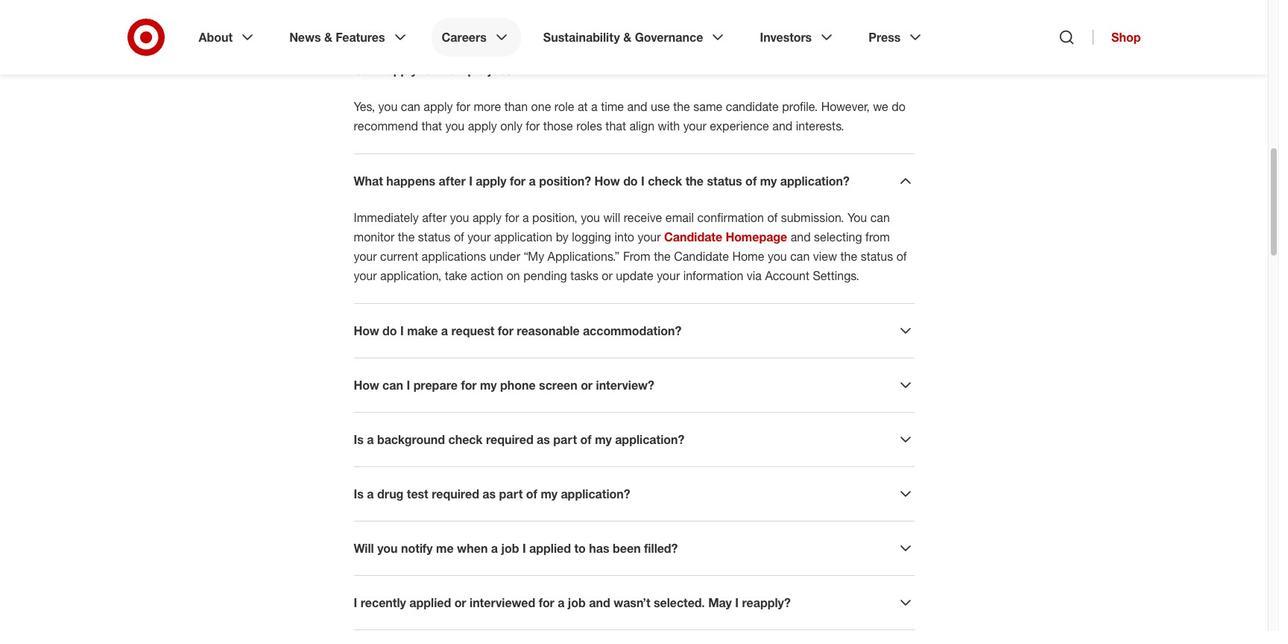 Task type: vqa. For each thing, say whether or not it's contained in the screenshot.
part related to check
yes



Task type: locate. For each thing, give the bounding box(es) containing it.
governance
[[635, 30, 704, 45]]

a right interviewed
[[558, 596, 565, 611]]

is a drug test required as part of my application? button
[[354, 486, 915, 503]]

i left prepare
[[407, 378, 410, 393]]

of inside dropdown button
[[581, 433, 592, 447]]

0 horizontal spatial &
[[324, 30, 333, 45]]

1 vertical spatial part
[[499, 487, 523, 502]]

0 horizontal spatial job
[[502, 541, 519, 556]]

a right when
[[491, 541, 498, 556]]

job right when
[[502, 541, 519, 556]]

how left prepare
[[354, 378, 379, 393]]

news & features
[[289, 30, 385, 45]]

update
[[616, 268, 654, 283]]

application? down how can i prepare for my phone screen or interview? dropdown button
[[615, 433, 685, 447]]

application? up has
[[561, 487, 631, 502]]

do right we
[[892, 99, 906, 114]]

1 vertical spatial job
[[568, 596, 586, 611]]

after up applications
[[422, 210, 447, 225]]

2 & from the left
[[624, 30, 632, 45]]

applied left to
[[530, 541, 571, 556]]

1 is from the top
[[354, 433, 364, 447]]

check inside dropdown button
[[449, 433, 483, 447]]

candidate down email
[[665, 230, 723, 245]]

at
[[578, 99, 588, 114]]

careers link
[[432, 18, 521, 57]]

status up the confirmation
[[707, 174, 743, 189]]

experience
[[710, 119, 770, 133]]

for
[[421, 63, 437, 78], [456, 99, 471, 114], [526, 119, 540, 133], [510, 174, 526, 189], [505, 210, 520, 225], [498, 324, 514, 339], [461, 378, 477, 393], [539, 596, 555, 611]]

applied
[[530, 541, 571, 556], [410, 596, 451, 611]]

& for sustainability
[[624, 30, 632, 45]]

of inside dropdown button
[[526, 487, 538, 502]]

how can i prepare for my phone screen or interview? button
[[354, 377, 915, 395]]

my down the interview?
[[595, 433, 612, 447]]

check right background
[[449, 433, 483, 447]]

or inside and selecting from your current applications under "my applications." from the candidate home you can view the status of your application, take action on pending tasks or update your information via account settings.
[[602, 268, 613, 283]]

view
[[814, 249, 838, 264]]

1 vertical spatial applied
[[410, 596, 451, 611]]

for inside "immediately after you apply for a position, you will receive email confirmation of submission. you can monitor the status of your application by logging into your"
[[505, 210, 520, 225]]

happens
[[387, 174, 436, 189]]

0 horizontal spatial status
[[418, 230, 451, 245]]

the inside yes, you can apply for more than one role at a time and use the same candidate profile. however, we do recommend that you apply only for those roles that align with your experience and interests.
[[674, 99, 691, 114]]

required inside dropdown button
[[432, 487, 480, 502]]

status up applications
[[418, 230, 451, 245]]

on
[[507, 268, 520, 283]]

a up application
[[523, 210, 529, 225]]

after inside what happens after i apply for a position? how do i check the status of my application? "dropdown button"
[[439, 174, 466, 189]]

use
[[651, 99, 670, 114]]

a inside yes, you can apply for more than one role at a time and use the same candidate profile. however, we do recommend that you apply only for those roles that align with your experience and interests.
[[592, 99, 598, 114]]

is left "drug"
[[354, 487, 364, 502]]

required
[[486, 433, 534, 447], [432, 487, 480, 502]]

2 vertical spatial do
[[383, 324, 397, 339]]

1 vertical spatial or
[[581, 378, 593, 393]]

2 vertical spatial application?
[[561, 487, 631, 502]]

position?
[[539, 174, 592, 189]]

status inside and selecting from your current applications under "my applications." from the candidate home you can view the status of your application, take action on pending tasks or update your information via account settings.
[[861, 249, 894, 264]]

0 horizontal spatial as
[[483, 487, 496, 502]]

drug
[[377, 487, 404, 502]]

confirmation
[[698, 210, 764, 225]]

1 horizontal spatial &
[[624, 30, 632, 45]]

and
[[628, 99, 648, 114], [773, 119, 793, 133], [791, 230, 811, 245], [589, 596, 611, 611]]

logging
[[572, 230, 612, 245]]

part inside dropdown button
[[499, 487, 523, 502]]

1 vertical spatial as
[[483, 487, 496, 502]]

2 vertical spatial status
[[861, 249, 894, 264]]

2 horizontal spatial do
[[892, 99, 906, 114]]

0 vertical spatial part
[[554, 433, 577, 447]]

can up recommend
[[401, 99, 421, 114]]

a left "drug"
[[367, 487, 374, 502]]

background
[[377, 433, 445, 447]]

apply down can i apply for multiple jobs?
[[424, 99, 453, 114]]

about link
[[188, 18, 267, 57]]

how
[[595, 174, 620, 189], [354, 324, 379, 339], [354, 378, 379, 393]]

1 vertical spatial after
[[422, 210, 447, 225]]

is
[[354, 433, 364, 447], [354, 487, 364, 502]]

submission.
[[781, 210, 845, 225]]

into
[[615, 230, 635, 245]]

part up will you notify me when a job i applied to has been filled?
[[499, 487, 523, 502]]

you right will
[[378, 541, 398, 556]]

0 vertical spatial as
[[537, 433, 550, 447]]

can inside and selecting from your current applications under "my applications." from the candidate home you can view the status of your application, take action on pending tasks or update your information via account settings.
[[791, 249, 810, 264]]

candidate homepage
[[665, 230, 788, 245]]

time
[[601, 99, 624, 114]]

i right the may
[[736, 596, 739, 611]]

how for how can i prepare for my phone screen or interview?
[[354, 378, 379, 393]]

as down screen
[[537, 433, 550, 447]]

0 vertical spatial check
[[648, 174, 683, 189]]

of
[[746, 174, 757, 189], [768, 210, 778, 225], [454, 230, 464, 245], [897, 249, 907, 264], [581, 433, 592, 447], [526, 487, 538, 502]]

how can i prepare for my phone screen or interview?
[[354, 378, 655, 393]]

1 vertical spatial check
[[449, 433, 483, 447]]

1 horizontal spatial required
[[486, 433, 534, 447]]

prepare
[[414, 378, 458, 393]]

status
[[707, 174, 743, 189], [418, 230, 451, 245], [861, 249, 894, 264]]

those
[[544, 119, 573, 133]]

i right can
[[380, 63, 383, 78]]

1 horizontal spatial job
[[568, 596, 586, 611]]

my inside dropdown button
[[595, 433, 612, 447]]

0 horizontal spatial check
[[449, 433, 483, 447]]

0 vertical spatial status
[[707, 174, 743, 189]]

how left make
[[354, 324, 379, 339]]

what happens after i apply for a position? how do i check the status of my application? button
[[354, 172, 915, 190]]

applied inside will you notify me when a job i applied to has been filled? dropdown button
[[530, 541, 571, 556]]

apply down only
[[476, 174, 507, 189]]

do
[[892, 99, 906, 114], [624, 174, 638, 189], [383, 324, 397, 339]]

than
[[505, 99, 528, 114]]

is left background
[[354, 433, 364, 447]]

i up receive
[[641, 174, 645, 189]]

phone
[[500, 378, 536, 393]]

status down from
[[861, 249, 894, 264]]

application? inside dropdown button
[[561, 487, 631, 502]]

part down screen
[[554, 433, 577, 447]]

1 horizontal spatial or
[[581, 378, 593, 393]]

multiple
[[440, 63, 485, 78]]

will
[[604, 210, 621, 225]]

1 vertical spatial do
[[624, 174, 638, 189]]

applications."
[[548, 249, 620, 264]]

information
[[684, 268, 744, 283]]

for up application
[[505, 210, 520, 225]]

required down how can i prepare for my phone screen or interview?
[[486, 433, 534, 447]]

and down profile.
[[773, 119, 793, 133]]

0 horizontal spatial part
[[499, 487, 523, 502]]

monitor
[[354, 230, 395, 245]]

check inside "dropdown button"
[[648, 174, 683, 189]]

a inside the how do i make a request for reasonable accommodation? dropdown button
[[441, 324, 448, 339]]

pending
[[524, 268, 567, 283]]

0 vertical spatial required
[[486, 433, 534, 447]]

as
[[537, 433, 550, 447], [483, 487, 496, 502]]

that
[[422, 119, 442, 133], [606, 119, 626, 133]]

1 & from the left
[[324, 30, 333, 45]]

1 horizontal spatial applied
[[530, 541, 571, 556]]

for down one
[[526, 119, 540, 133]]

& up can i apply for multiple jobs? dropdown button
[[624, 30, 632, 45]]

can up from
[[871, 210, 890, 225]]

my up the confirmation
[[760, 174, 777, 189]]

you up logging
[[581, 210, 600, 225]]

the right use
[[674, 99, 691, 114]]

the right from
[[654, 249, 671, 264]]

your
[[684, 119, 707, 133], [468, 230, 491, 245], [638, 230, 661, 245], [354, 249, 377, 264], [354, 268, 377, 283], [657, 268, 680, 283]]

how for how do i make a request for reasonable accommodation?
[[354, 324, 379, 339]]

a
[[592, 99, 598, 114], [529, 174, 536, 189], [523, 210, 529, 225], [441, 324, 448, 339], [367, 433, 374, 447], [367, 487, 374, 502], [491, 541, 498, 556], [558, 596, 565, 611]]

via
[[747, 268, 762, 283]]

part for check
[[554, 433, 577, 447]]

you up recommend
[[379, 99, 398, 114]]

i left make
[[400, 324, 404, 339]]

applied right the recently on the left bottom of page
[[410, 596, 451, 611]]

when
[[457, 541, 488, 556]]

as up when
[[483, 487, 496, 502]]

home
[[733, 249, 765, 264]]

0 vertical spatial is
[[354, 433, 364, 447]]

candidate
[[665, 230, 723, 245], [674, 249, 729, 264]]

investors
[[760, 30, 812, 45]]

or right tasks
[[602, 268, 613, 283]]

a right 'at'
[[592, 99, 598, 114]]

a inside "immediately after you apply for a position, you will receive email confirmation of submission. you can monitor the status of your application by logging into your"
[[523, 210, 529, 225]]

status inside "immediately after you apply for a position, you will receive email confirmation of submission. you can monitor the status of your application by logging into your"
[[418, 230, 451, 245]]

a right make
[[441, 324, 448, 339]]

& for news
[[324, 30, 333, 45]]

the
[[674, 99, 691, 114], [686, 174, 704, 189], [398, 230, 415, 245], [654, 249, 671, 264], [841, 249, 858, 264]]

for right prepare
[[461, 378, 477, 393]]

apply up application
[[473, 210, 502, 225]]

0 horizontal spatial do
[[383, 324, 397, 339]]

how inside dropdown button
[[354, 324, 379, 339]]

how up the will
[[595, 174, 620, 189]]

for left multiple
[[421, 63, 437, 78]]

or right screen
[[581, 378, 593, 393]]

2 vertical spatial or
[[455, 596, 467, 611]]

0 vertical spatial do
[[892, 99, 906, 114]]

0 horizontal spatial applied
[[410, 596, 451, 611]]

0 vertical spatial applied
[[530, 541, 571, 556]]

0 horizontal spatial that
[[422, 119, 442, 133]]

0 horizontal spatial required
[[432, 487, 480, 502]]

and left wasn't
[[589, 596, 611, 611]]

a left position?
[[529, 174, 536, 189]]

as inside dropdown button
[[483, 487, 496, 502]]

application
[[494, 230, 553, 245]]

application? up the submission.
[[781, 174, 850, 189]]

0 vertical spatial how
[[595, 174, 620, 189]]

0 vertical spatial or
[[602, 268, 613, 283]]

after right happens on the top left of page
[[439, 174, 466, 189]]

do left make
[[383, 324, 397, 339]]

you
[[379, 99, 398, 114], [446, 119, 465, 133], [450, 210, 470, 225], [581, 210, 600, 225], [768, 249, 787, 264], [378, 541, 398, 556]]

can inside yes, you can apply for more than one role at a time and use the same candidate profile. however, we do recommend that you apply only for those roles that align with your experience and interests.
[[401, 99, 421, 114]]

1 horizontal spatial status
[[707, 174, 743, 189]]

required inside dropdown button
[[486, 433, 534, 447]]

part inside dropdown button
[[554, 433, 577, 447]]

1 horizontal spatial that
[[606, 119, 626, 133]]

settings.
[[813, 268, 860, 283]]

my
[[760, 174, 777, 189], [480, 378, 497, 393], [595, 433, 612, 447], [541, 487, 558, 502]]

take
[[445, 268, 468, 283]]

and down the submission.
[[791, 230, 811, 245]]

check up email
[[648, 174, 683, 189]]

is inside dropdown button
[[354, 487, 364, 502]]

2 horizontal spatial status
[[861, 249, 894, 264]]

the up email
[[686, 174, 704, 189]]

careers
[[442, 30, 487, 45]]

application? inside dropdown button
[[615, 433, 685, 447]]

or left interviewed
[[455, 596, 467, 611]]

news & features link
[[279, 18, 420, 57]]

as for test
[[483, 487, 496, 502]]

1 vertical spatial how
[[354, 324, 379, 339]]

&
[[324, 30, 333, 45], [624, 30, 632, 45]]

that right recommend
[[422, 119, 442, 133]]

1 horizontal spatial part
[[554, 433, 577, 447]]

profile.
[[783, 99, 818, 114]]

candidate up information
[[674, 249, 729, 264]]

investors link
[[750, 18, 847, 57]]

job down to
[[568, 596, 586, 611]]

the down selecting
[[841, 249, 858, 264]]

0 vertical spatial application?
[[781, 174, 850, 189]]

2 horizontal spatial or
[[602, 268, 613, 283]]

account
[[766, 268, 810, 283]]

required right test
[[432, 487, 480, 502]]

for right request
[[498, 324, 514, 339]]

1 vertical spatial candidate
[[674, 249, 729, 264]]

you up the account
[[768, 249, 787, 264]]

1 horizontal spatial as
[[537, 433, 550, 447]]

applied inside i recently applied or interviewed for a job and wasn't selected. may i reapply? dropdown button
[[410, 596, 451, 611]]

news
[[289, 30, 321, 45]]

1 horizontal spatial check
[[648, 174, 683, 189]]

do up receive
[[624, 174, 638, 189]]

can up the account
[[791, 249, 810, 264]]

after
[[439, 174, 466, 189], [422, 210, 447, 225]]

the inside "immediately after you apply for a position, you will receive email confirmation of submission. you can monitor the status of your application by logging into your"
[[398, 230, 415, 245]]

do inside the how do i make a request for reasonable accommodation? dropdown button
[[383, 324, 397, 339]]

reasonable
[[517, 324, 580, 339]]

apply inside dropdown button
[[387, 63, 417, 78]]

can left prepare
[[383, 378, 404, 393]]

1 vertical spatial application?
[[615, 433, 685, 447]]

1 vertical spatial status
[[418, 230, 451, 245]]

a left background
[[367, 433, 374, 447]]

1 vertical spatial required
[[432, 487, 480, 502]]

2 is from the top
[[354, 487, 364, 502]]

as inside dropdown button
[[537, 433, 550, 447]]

1 horizontal spatial do
[[624, 174, 638, 189]]

1 vertical spatial is
[[354, 487, 364, 502]]

is inside dropdown button
[[354, 433, 364, 447]]

the up current
[[398, 230, 415, 245]]

0 vertical spatial after
[[439, 174, 466, 189]]

2 vertical spatial how
[[354, 378, 379, 393]]

how inside dropdown button
[[354, 378, 379, 393]]

that down time
[[606, 119, 626, 133]]

& right the news
[[324, 30, 333, 45]]

is a drug test required as part of my application?
[[354, 487, 631, 502]]

i
[[380, 63, 383, 78], [469, 174, 473, 189], [641, 174, 645, 189], [400, 324, 404, 339], [407, 378, 410, 393], [523, 541, 526, 556], [354, 596, 357, 611], [736, 596, 739, 611]]

apply right can
[[387, 63, 417, 78]]

for left position?
[[510, 174, 526, 189]]

can inside dropdown button
[[383, 378, 404, 393]]

candidate inside and selecting from your current applications under "my applications." from the candidate home you can view the status of your application, take action on pending tasks or update your information via account settings.
[[674, 249, 729, 264]]

you up applications
[[450, 210, 470, 225]]

can
[[401, 99, 421, 114], [871, 210, 890, 225], [791, 249, 810, 264], [383, 378, 404, 393]]

wasn't
[[614, 596, 651, 611]]

action
[[471, 268, 504, 283]]



Task type: describe. For each thing, give the bounding box(es) containing it.
align
[[630, 119, 655, 133]]

current
[[380, 249, 419, 264]]

homepage
[[726, 230, 788, 245]]

0 vertical spatial candidate
[[665, 230, 723, 245]]

status inside "dropdown button"
[[707, 174, 743, 189]]

after inside "immediately after you apply for a position, you will receive email confirmation of submission. you can monitor the status of your application by logging into your"
[[422, 210, 447, 225]]

interview?
[[596, 378, 655, 393]]

to
[[575, 541, 586, 556]]

can i apply for multiple jobs? button
[[354, 61, 915, 79]]

1 that from the left
[[422, 119, 442, 133]]

for inside "dropdown button"
[[510, 174, 526, 189]]

my down is a background check required as part of my application?
[[541, 487, 558, 502]]

selected.
[[654, 596, 705, 611]]

been
[[613, 541, 641, 556]]

tasks
[[571, 268, 599, 283]]

apply inside "dropdown button"
[[476, 174, 507, 189]]

screen
[[539, 378, 578, 393]]

me
[[436, 541, 454, 556]]

immediately
[[354, 210, 419, 225]]

sustainability
[[544, 30, 620, 45]]

a inside what happens after i apply for a position? how do i check the status of my application? "dropdown button"
[[529, 174, 536, 189]]

with
[[658, 119, 680, 133]]

request
[[452, 324, 495, 339]]

more
[[474, 99, 501, 114]]

do inside what happens after i apply for a position? how do i check the status of my application? "dropdown button"
[[624, 174, 638, 189]]

of inside "dropdown button"
[[746, 174, 757, 189]]

of inside and selecting from your current applications under "my applications." from the candidate home you can view the status of your application, take action on pending tasks or update your information via account settings.
[[897, 249, 907, 264]]

may
[[709, 596, 732, 611]]

is for is a background check required as part of my application?
[[354, 433, 364, 447]]

apply down more
[[468, 119, 497, 133]]

position,
[[533, 210, 578, 225]]

same
[[694, 99, 723, 114]]

and up align
[[628, 99, 648, 114]]

a inside i recently applied or interviewed for a job and wasn't selected. may i reapply? dropdown button
[[558, 596, 565, 611]]

a inside will you notify me when a job i applied to has been filled? dropdown button
[[491, 541, 498, 556]]

application? inside "dropdown button"
[[781, 174, 850, 189]]

0 vertical spatial job
[[502, 541, 519, 556]]

email
[[666, 210, 694, 225]]

can
[[354, 63, 377, 78]]

interviewed
[[470, 596, 536, 611]]

apply inside "immediately after you apply for a position, you will receive email confirmation of submission. you can monitor the status of your application by logging into your"
[[473, 210, 502, 225]]

the inside "dropdown button"
[[686, 174, 704, 189]]

one
[[531, 99, 551, 114]]

from
[[866, 230, 891, 245]]

a inside the is a background check required as part of my application? dropdown button
[[367, 433, 374, 447]]

press link
[[859, 18, 936, 57]]

features
[[336, 30, 385, 45]]

a inside is a drug test required as part of my application? dropdown button
[[367, 487, 374, 502]]

i left the recently on the left bottom of page
[[354, 596, 357, 611]]

recently
[[361, 596, 406, 611]]

reapply?
[[742, 596, 791, 611]]

what happens after i apply for a position? how do i check the status of my application?
[[354, 174, 850, 189]]

press
[[869, 30, 901, 45]]

is a background check required as part of my application?
[[354, 433, 685, 447]]

required for check
[[486, 433, 534, 447]]

how do i make a request for reasonable accommodation?
[[354, 324, 682, 339]]

test
[[407, 487, 429, 502]]

yes, you can apply for more than one role at a time and use the same candidate profile. however, we do recommend that you apply only for those roles that align with your experience and interests.
[[354, 99, 906, 133]]

0 horizontal spatial or
[[455, 596, 467, 611]]

immediately after you apply for a position, you will receive email confirmation of submission. you can monitor the status of your application by logging into your
[[354, 210, 890, 245]]

applications
[[422, 249, 486, 264]]

you down multiple
[[446, 119, 465, 133]]

application,
[[380, 268, 442, 283]]

will you notify me when a job i applied to has been filled? button
[[354, 540, 915, 558]]

selecting
[[815, 230, 863, 245]]

interests.
[[796, 119, 845, 133]]

application? for is a background check required as part of my application?
[[615, 433, 685, 447]]

make
[[407, 324, 438, 339]]

required for test
[[432, 487, 480, 502]]

how do i make a request for reasonable accommodation? button
[[354, 322, 915, 340]]

you inside dropdown button
[[378, 541, 398, 556]]

recommend
[[354, 119, 418, 133]]

accommodation?
[[583, 324, 682, 339]]

my left phone
[[480, 378, 497, 393]]

"my
[[524, 249, 545, 264]]

role
[[555, 99, 575, 114]]

and selecting from your current applications under "my applications." from the candidate home you can view the status of your application, take action on pending tasks or update your information via account settings.
[[354, 230, 907, 283]]

and inside dropdown button
[[589, 596, 611, 611]]

sustainability & governance
[[544, 30, 704, 45]]

for right interviewed
[[539, 596, 555, 611]]

candidate
[[726, 99, 779, 114]]

is a background check required as part of my application? button
[[354, 431, 915, 449]]

you inside and selecting from your current applications under "my applications." from the candidate home you can view the status of your application, take action on pending tasks or update your information via account settings.
[[768, 249, 787, 264]]

has
[[589, 541, 610, 556]]

is for is a drug test required as part of my application?
[[354, 487, 364, 502]]

my inside "dropdown button"
[[760, 174, 777, 189]]

sustainability & governance link
[[533, 18, 738, 57]]

how inside "dropdown button"
[[595, 174, 620, 189]]

i right when
[[523, 541, 526, 556]]

for left more
[[456, 99, 471, 114]]

as for check
[[537, 433, 550, 447]]

can inside "immediately after you apply for a position, you will receive email confirmation of submission. you can monitor the status of your application by logging into your"
[[871, 210, 890, 225]]

notify
[[401, 541, 433, 556]]

yes,
[[354, 99, 375, 114]]

your inside yes, you can apply for more than one role at a time and use the same candidate profile. however, we do recommend that you apply only for those roles that align with your experience and interests.
[[684, 119, 707, 133]]

shop
[[1112, 30, 1142, 45]]

application? for is a drug test required as part of my application?
[[561, 487, 631, 502]]

about
[[199, 30, 233, 45]]

only
[[501, 119, 523, 133]]

part for test
[[499, 487, 523, 502]]

i right happens on the top left of page
[[469, 174, 473, 189]]

do inside yes, you can apply for more than one role at a time and use the same candidate profile. however, we do recommend that you apply only for those roles that align with your experience and interests.
[[892, 99, 906, 114]]

i inside dropdown button
[[400, 324, 404, 339]]

for inside dropdown button
[[498, 324, 514, 339]]

by
[[556, 230, 569, 245]]

roles
[[577, 119, 603, 133]]

2 that from the left
[[606, 119, 626, 133]]

and inside and selecting from your current applications under "my applications." from the candidate home you can view the status of your application, take action on pending tasks or update your information via account settings.
[[791, 230, 811, 245]]

i recently applied or interviewed for a job and wasn't selected. may i reapply? button
[[354, 594, 915, 612]]

receive
[[624, 210, 663, 225]]

shop link
[[1093, 30, 1142, 45]]

will you notify me when a job i applied to has been filled?
[[354, 541, 678, 556]]

from
[[623, 249, 651, 264]]

can i apply for multiple jobs?
[[354, 63, 519, 78]]

however,
[[822, 99, 870, 114]]



